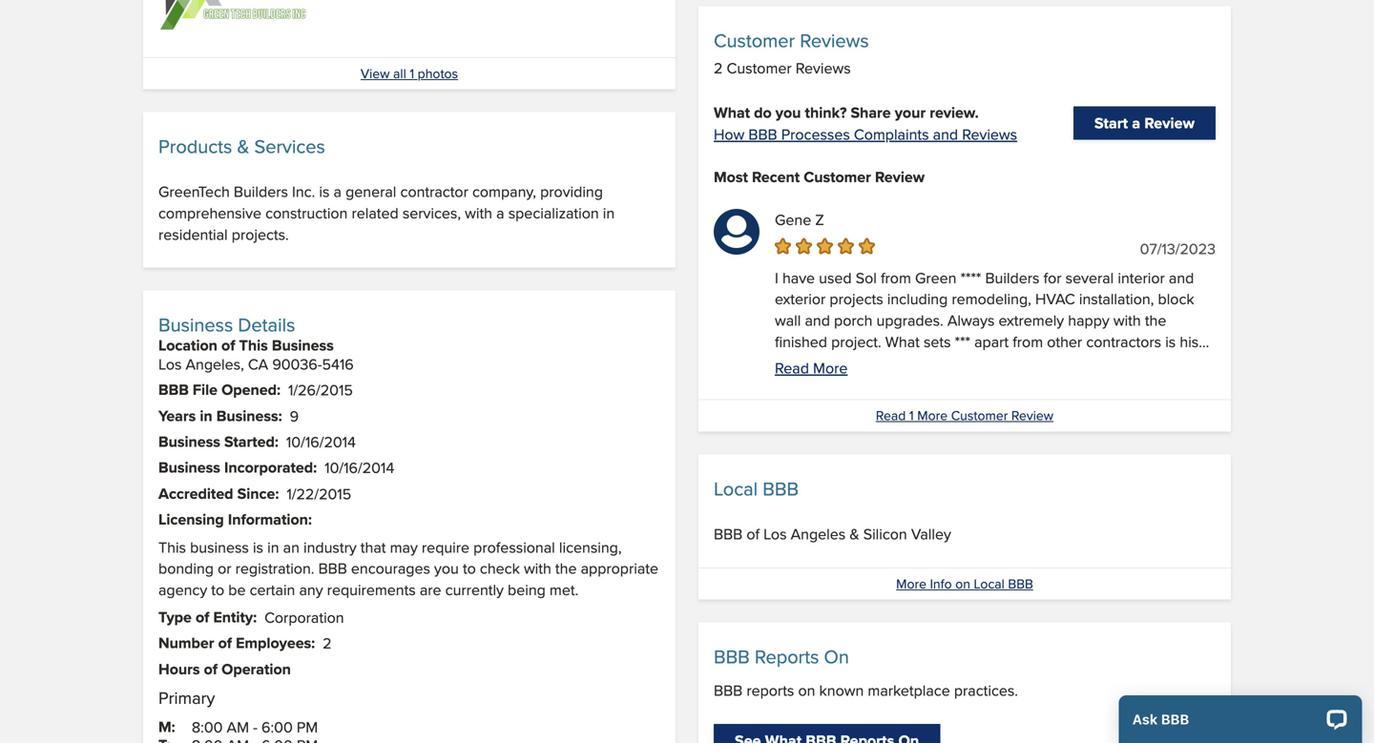 Task type: locate. For each thing, give the bounding box(es) containing it.
0 horizontal spatial on
[[798, 680, 816, 702]]

all
[[393, 64, 406, 83]]

0 horizontal spatial 1
[[410, 64, 414, 83]]

1 horizontal spatial los
[[764, 523, 787, 545]]

0 vertical spatial this
[[239, 334, 268, 357]]

in inside the greentech builders inc. is a general contractor company, providing comprehensive construction related services, with a specialization in residential projects.
[[603, 202, 615, 224]]

1 vertical spatial you
[[434, 558, 459, 580]]

1/26/2015
[[288, 379, 353, 401]]

with left the the on the bottom
[[524, 558, 551, 580]]

los left angeles, at the left of the page
[[158, 353, 182, 375]]

0 vertical spatial los
[[158, 353, 182, 375]]

business
[[158, 311, 233, 339], [272, 334, 334, 357], [216, 405, 278, 427], [158, 430, 220, 453], [158, 456, 220, 479]]

1 horizontal spatial this
[[239, 334, 268, 357]]

: down primary
[[171, 716, 175, 738]]

: left 9
[[278, 405, 282, 427]]

2 down corporation
[[323, 633, 332, 654]]

of right type
[[196, 606, 209, 629]]

1 horizontal spatial to
[[463, 558, 476, 580]]

of left ca
[[221, 334, 235, 357]]

in
[[603, 202, 615, 224], [200, 405, 213, 427], [267, 536, 279, 558]]

of right hours
[[204, 658, 218, 680]]

review down complaints
[[875, 165, 925, 188]]

is right inc.
[[319, 180, 330, 202]]

bbb reports on bbb reports on known marketplace practices.
[[714, 644, 1018, 702]]

with
[[465, 202, 493, 224], [524, 558, 551, 580]]

0 horizontal spatial this
[[158, 536, 186, 558]]

complaints
[[854, 123, 929, 145]]

& left silicon on the right of page
[[850, 523, 860, 545]]

pm
[[297, 716, 318, 738]]

0 vertical spatial with
[[465, 202, 493, 224]]

read 1 more customer review
[[876, 406, 1054, 425]]

2 vertical spatial review
[[1012, 406, 1054, 425]]

&
[[237, 133, 249, 160], [850, 523, 860, 545]]

appropriate
[[581, 558, 659, 580]]

0 horizontal spatial a
[[334, 180, 342, 202]]

on right "info"
[[956, 575, 971, 594]]

0 vertical spatial in
[[603, 202, 615, 224]]

0 horizontal spatial you
[[434, 558, 459, 580]]

review right 'start'
[[1145, 111, 1195, 134]]

corporation
[[264, 607, 344, 629]]

bbb
[[749, 123, 778, 145], [158, 379, 189, 401], [763, 475, 799, 503], [714, 523, 743, 545], [318, 558, 347, 580], [1008, 575, 1034, 594], [714, 644, 750, 671], [714, 680, 743, 702]]

: up incorporated at left
[[275, 430, 279, 453]]

this down licensing
[[158, 536, 186, 558]]

0 vertical spatial local
[[714, 475, 758, 503]]

los
[[158, 353, 182, 375], [764, 523, 787, 545]]

on
[[956, 575, 971, 594], [798, 680, 816, 702]]

in down file
[[200, 405, 213, 427]]

review
[[1145, 111, 1195, 134], [875, 165, 925, 188], [1012, 406, 1054, 425]]

1 horizontal spatial is
[[319, 180, 330, 202]]

2 horizontal spatial a
[[1132, 111, 1141, 134]]

0 horizontal spatial read
[[775, 357, 809, 378]]

what
[[714, 101, 750, 123]]

on left known
[[798, 680, 816, 702]]

0 horizontal spatial with
[[465, 202, 493, 224]]

your
[[895, 101, 926, 123]]

do
[[754, 101, 772, 123]]

bonding
[[158, 558, 214, 580]]

bbb down "local bbb"
[[714, 523, 743, 545]]

1 horizontal spatial read
[[876, 406, 906, 425]]

is inside the greentech builders inc. is a general contractor company, providing comprehensive construction related services, with a specialization in residential projects.
[[319, 180, 330, 202]]

business
[[190, 536, 249, 558]]

1 horizontal spatial &
[[850, 523, 860, 545]]

1 vertical spatial with
[[524, 558, 551, 580]]

projects.
[[232, 223, 289, 245]]

start a review
[[1095, 111, 1195, 134]]

los left angeles
[[764, 523, 787, 545]]

products & services
[[158, 133, 325, 160]]

of
[[221, 334, 235, 357], [747, 523, 760, 545], [196, 606, 209, 629], [218, 632, 232, 654], [204, 658, 218, 680]]

any
[[299, 579, 323, 601]]

most
[[714, 165, 748, 188]]

view all 1 photos button
[[361, 64, 458, 83]]

view
[[361, 64, 390, 83]]

with inside location of this business los angeles, ca 90036-5416 bbb file opened : 1/26/2015 years in business : 9 business started : 10/16/2014 business incorporated : 10/16/2014 accredited since : 1/22/2015 licensing information: this business is in an industry that may require professional licensing, bonding or registration. bbb encourages you to check with the appropriate agency to be certain any requirements are currently being met. type of entity : corporation number of employees : 2
[[524, 558, 551, 580]]

you inside what do you think? share your review. how bbb processes complaints and reviews
[[776, 101, 801, 123]]

you right "may"
[[434, 558, 459, 580]]

a left specialization
[[496, 202, 504, 224]]

1 horizontal spatial 2
[[714, 57, 723, 79]]

of for bbb
[[747, 523, 760, 545]]

a left general
[[334, 180, 342, 202]]

1 horizontal spatial you
[[776, 101, 801, 123]]

90036-
[[272, 353, 322, 375]]

bbb right the "how"
[[749, 123, 778, 145]]

1 horizontal spatial 1
[[910, 406, 914, 425]]

1 horizontal spatial with
[[524, 558, 551, 580]]

2 up "what"
[[714, 57, 723, 79]]

am
[[227, 716, 249, 738]]

0 vertical spatial on
[[956, 575, 971, 594]]

in left an on the left of page
[[267, 536, 279, 558]]

start a review link
[[1074, 106, 1216, 140]]

0 horizontal spatial is
[[253, 536, 263, 558]]

a right 'start'
[[1132, 111, 1141, 134]]

read more
[[775, 357, 848, 378]]

0 vertical spatial review
[[1145, 111, 1195, 134]]

you right do
[[776, 101, 801, 123]]

bbb up years
[[158, 379, 189, 401]]

10/16/2014 up 1/22/2015
[[325, 457, 394, 479]]

1 vertical spatial 10/16/2014
[[325, 457, 394, 479]]

services,
[[403, 202, 461, 224]]

2 horizontal spatial in
[[603, 202, 615, 224]]

inc.
[[292, 180, 315, 202]]

that
[[361, 536, 386, 558]]

1 vertical spatial on
[[798, 680, 816, 702]]

information:
[[228, 508, 312, 531]]

a
[[1132, 111, 1141, 134], [334, 180, 342, 202], [496, 202, 504, 224]]

is
[[319, 180, 330, 202], [253, 536, 263, 558]]

0 horizontal spatial 2
[[323, 633, 332, 654]]

accredited
[[158, 482, 233, 505]]

more
[[813, 357, 848, 378], [918, 406, 948, 425], [896, 575, 927, 594]]

require
[[422, 536, 470, 558]]

: down corporation
[[311, 632, 315, 654]]

you
[[776, 101, 801, 123], [434, 558, 459, 580]]

in right specialization
[[603, 202, 615, 224]]

1 horizontal spatial local
[[974, 575, 1005, 594]]

10/16/2014
[[286, 431, 356, 453], [325, 457, 394, 479]]

: up employees
[[253, 606, 257, 629]]

-
[[253, 716, 258, 738]]

business up "accredited"
[[158, 456, 220, 479]]

with right services,
[[465, 202, 493, 224]]

bbb left the that
[[318, 558, 347, 580]]

10/16/2014 down 9
[[286, 431, 356, 453]]

to left be
[[211, 579, 224, 601]]

to
[[463, 558, 476, 580], [211, 579, 224, 601]]

1 vertical spatial los
[[764, 523, 787, 545]]

certain
[[250, 579, 295, 601]]

read
[[775, 357, 809, 378], [876, 406, 906, 425]]

1 horizontal spatial a
[[496, 202, 504, 224]]

0 vertical spatial 10/16/2014
[[286, 431, 356, 453]]

is down information:
[[253, 536, 263, 558]]

2 vertical spatial reviews
[[962, 123, 1018, 145]]

share
[[851, 101, 891, 123]]

1 vertical spatial is
[[253, 536, 263, 558]]

1 vertical spatial this
[[158, 536, 186, 558]]

is inside location of this business los angeles, ca 90036-5416 bbb file opened : 1/26/2015 years in business : 9 business started : 10/16/2014 business incorporated : 10/16/2014 accredited since : 1/22/2015 licensing information: this business is in an industry that may require professional licensing, bonding or registration. bbb encourages you to check with the appropriate agency to be certain any requirements are currently being met. type of entity : corporation number of employees : 2
[[253, 536, 263, 558]]

read for read 1 more customer review
[[876, 406, 906, 425]]

to left check
[[463, 558, 476, 580]]

business details
[[158, 311, 295, 339]]

0 horizontal spatial los
[[158, 353, 182, 375]]

of down "local bbb"
[[747, 523, 760, 545]]

2
[[714, 57, 723, 79], [323, 633, 332, 654]]

& left the services
[[237, 133, 249, 160]]

licensing
[[158, 508, 224, 531]]

a inside 'link'
[[1132, 111, 1141, 134]]

1 vertical spatial read
[[876, 406, 906, 425]]

0 vertical spatial is
[[319, 180, 330, 202]]

0 vertical spatial 1
[[410, 64, 414, 83]]

1 horizontal spatial on
[[956, 575, 971, 594]]

review down 'read more' link
[[1012, 406, 1054, 425]]

reviews inside what do you think? share your review. how bbb processes complaints and reviews
[[962, 123, 1018, 145]]

0 vertical spatial you
[[776, 101, 801, 123]]

0 horizontal spatial local
[[714, 475, 758, 503]]

2 vertical spatial in
[[267, 536, 279, 558]]

this up "opened"
[[239, 334, 268, 357]]

business down "opened"
[[216, 405, 278, 427]]

requirements
[[327, 579, 416, 601]]

greentech builders inc. is a general contractor company, providing comprehensive construction related services, with a specialization in residential projects.
[[158, 180, 615, 245]]

0 vertical spatial 2
[[714, 57, 723, 79]]

2 horizontal spatial review
[[1145, 111, 1195, 134]]

: up 1/22/2015
[[313, 456, 317, 479]]

1 vertical spatial in
[[200, 405, 213, 427]]

an
[[283, 536, 300, 558]]

1 vertical spatial 1
[[910, 406, 914, 425]]

0 vertical spatial read
[[775, 357, 809, 378]]

type
[[158, 606, 192, 629]]

1
[[410, 64, 414, 83], [910, 406, 914, 425]]

1 vertical spatial review
[[875, 165, 925, 188]]

bbb right "info"
[[1008, 575, 1034, 594]]

:
[[277, 379, 281, 401], [278, 405, 282, 427], [275, 430, 279, 453], [313, 456, 317, 479], [275, 482, 279, 505], [253, 606, 257, 629], [311, 632, 315, 654], [171, 716, 175, 738]]

1 vertical spatial 2
[[323, 633, 332, 654]]

0 horizontal spatial &
[[237, 133, 249, 160]]

comprehensive
[[158, 202, 261, 224]]

9
[[290, 405, 299, 427]]

check
[[480, 558, 520, 580]]

general
[[346, 180, 396, 202]]



Task type: describe. For each thing, give the bounding box(es) containing it.
angeles
[[791, 523, 846, 545]]

read 1 more customer review link
[[876, 406, 1054, 425]]

builders
[[234, 180, 288, 202]]

number
[[158, 632, 214, 654]]

07/13/2023
[[1140, 237, 1216, 259]]

how
[[714, 123, 745, 145]]

reports
[[755, 644, 819, 671]]

1 horizontal spatial in
[[267, 536, 279, 558]]

company,
[[472, 180, 536, 202]]

primary
[[158, 686, 215, 710]]

silicon
[[864, 523, 907, 545]]

read more link
[[775, 357, 1216, 378]]

1 vertical spatial reviews
[[796, 57, 851, 79]]

0 vertical spatial reviews
[[800, 26, 869, 54]]

bbb of los angeles & silicon valley
[[714, 523, 951, 545]]

bbb up reports
[[714, 644, 750, 671]]

5416
[[322, 353, 354, 375]]

image description not provided by submitter image
[[158, 0, 307, 31]]

6:00
[[262, 716, 293, 738]]

employees
[[236, 632, 311, 654]]

bbb inside what do you think? share your review. how bbb processes complaints and reviews
[[749, 123, 778, 145]]

: down 90036-
[[277, 379, 281, 401]]

0 horizontal spatial to
[[211, 579, 224, 601]]

incorporated
[[224, 456, 313, 479]]

residential
[[158, 223, 228, 245]]

hours of operation
[[158, 658, 291, 680]]

the
[[555, 558, 577, 580]]

most recent customer review
[[714, 165, 925, 188]]

0 vertical spatial more
[[813, 357, 848, 378]]

of for hours
[[204, 658, 218, 680]]

on inside bbb reports on bbb reports on known marketplace practices.
[[798, 680, 816, 702]]

1 vertical spatial local
[[974, 575, 1005, 594]]

started
[[224, 430, 275, 453]]

practices.
[[954, 680, 1018, 702]]

8:00 am - 6:00 pm
[[192, 716, 318, 738]]

more info on local bbb link
[[896, 575, 1034, 594]]

services
[[254, 133, 325, 160]]

or
[[218, 558, 231, 580]]

bbb left reports
[[714, 680, 743, 702]]

operation
[[222, 658, 291, 680]]

more info on local bbb
[[896, 575, 1034, 594]]

on
[[824, 644, 849, 671]]

opened
[[221, 379, 277, 401]]

agency
[[158, 579, 207, 601]]

products
[[158, 133, 232, 160]]

gene
[[775, 208, 812, 230]]

business up '1/26/2015'
[[272, 334, 334, 357]]

since
[[237, 482, 275, 505]]

0 horizontal spatial in
[[200, 405, 213, 427]]

1/22/2015
[[287, 483, 351, 505]]

ca
[[248, 353, 268, 375]]

file
[[193, 379, 218, 401]]

details
[[238, 311, 295, 339]]

z
[[815, 208, 824, 230]]

m
[[158, 716, 171, 738]]

2 inside location of this business los angeles, ca 90036-5416 bbb file opened : 1/26/2015 years in business : 9 business started : 10/16/2014 business incorporated : 10/16/2014 accredited since : 1/22/2015 licensing information: this business is in an industry that may require professional licensing, bonding or registration. bbb encourages you to check with the appropriate agency to be certain any requirements are currently being met. type of entity : corporation number of employees : 2
[[323, 633, 332, 654]]

gene z
[[775, 208, 824, 230]]

8:00
[[192, 716, 223, 738]]

1 horizontal spatial review
[[1012, 406, 1054, 425]]

0 horizontal spatial review
[[875, 165, 925, 188]]

encourages
[[351, 558, 430, 580]]

read for read more
[[775, 357, 809, 378]]

known
[[819, 680, 864, 702]]

view all 1 photos
[[361, 64, 458, 83]]

related
[[352, 202, 399, 224]]

bbb up angeles
[[763, 475, 799, 503]]

of up hours of operation
[[218, 632, 232, 654]]

providing
[[540, 180, 603, 202]]

1 vertical spatial more
[[918, 406, 948, 425]]

registration.
[[235, 558, 314, 580]]

contractor
[[400, 180, 468, 202]]

entity
[[213, 606, 253, 629]]

you inside location of this business los angeles, ca 90036-5416 bbb file opened : 1/26/2015 years in business : 9 business started : 10/16/2014 business incorporated : 10/16/2014 accredited since : 1/22/2015 licensing information: this business is in an industry that may require professional licensing, bonding or registration. bbb encourages you to check with the appropriate agency to be certain any requirements are currently being met. type of entity : corporation number of employees : 2
[[434, 558, 459, 580]]

valley
[[911, 523, 951, 545]]

what do you think? share your review. how bbb processes complaints and reviews
[[714, 101, 1018, 145]]

location of this business los angeles, ca 90036-5416 bbb file opened : 1/26/2015 years in business : 9 business started : 10/16/2014 business incorporated : 10/16/2014 accredited since : 1/22/2015 licensing information: this business is in an industry that may require professional licensing, bonding or registration. bbb encourages you to check with the appropriate agency to be certain any requirements are currently being met. type of entity : corporation number of employees : 2
[[158, 334, 659, 654]]

processes
[[781, 123, 850, 145]]

currently
[[445, 579, 504, 601]]

marketplace
[[868, 680, 950, 702]]

m :
[[158, 716, 175, 738]]

1 vertical spatial &
[[850, 523, 860, 545]]

professional
[[474, 536, 555, 558]]

business up angeles, at the left of the page
[[158, 311, 233, 339]]

and
[[933, 123, 958, 145]]

2 vertical spatial more
[[896, 575, 927, 594]]

may
[[390, 536, 418, 558]]

of for location
[[221, 334, 235, 357]]

review.
[[930, 101, 979, 123]]

reports
[[747, 680, 794, 702]]

0 vertical spatial &
[[237, 133, 249, 160]]

with inside the greentech builders inc. is a general contractor company, providing comprehensive construction related services, with a specialization in residential projects.
[[465, 202, 493, 224]]

angeles,
[[186, 353, 244, 375]]

los inside location of this business los angeles, ca 90036-5416 bbb file opened : 1/26/2015 years in business : 9 business started : 10/16/2014 business incorporated : 10/16/2014 accredited since : 1/22/2015 licensing information: this business is in an industry that may require professional licensing, bonding or registration. bbb encourages you to check with the appropriate agency to be certain any requirements are currently being met. type of entity : corporation number of employees : 2
[[158, 353, 182, 375]]

local bbb
[[714, 475, 799, 503]]

review inside 'link'
[[1145, 111, 1195, 134]]

specialization
[[508, 202, 599, 224]]

years
[[158, 405, 196, 427]]

think?
[[805, 101, 847, 123]]

photos
[[418, 64, 458, 83]]

info
[[930, 575, 952, 594]]

2 inside customer reviews 2 customer reviews
[[714, 57, 723, 79]]

: up information:
[[275, 482, 279, 505]]

customer reviews 2 customer reviews
[[714, 26, 869, 79]]

business down years
[[158, 430, 220, 453]]

met.
[[550, 579, 579, 601]]

being
[[508, 579, 546, 601]]



Task type: vqa. For each thing, say whether or not it's contained in the screenshot.
"Visit"
no



